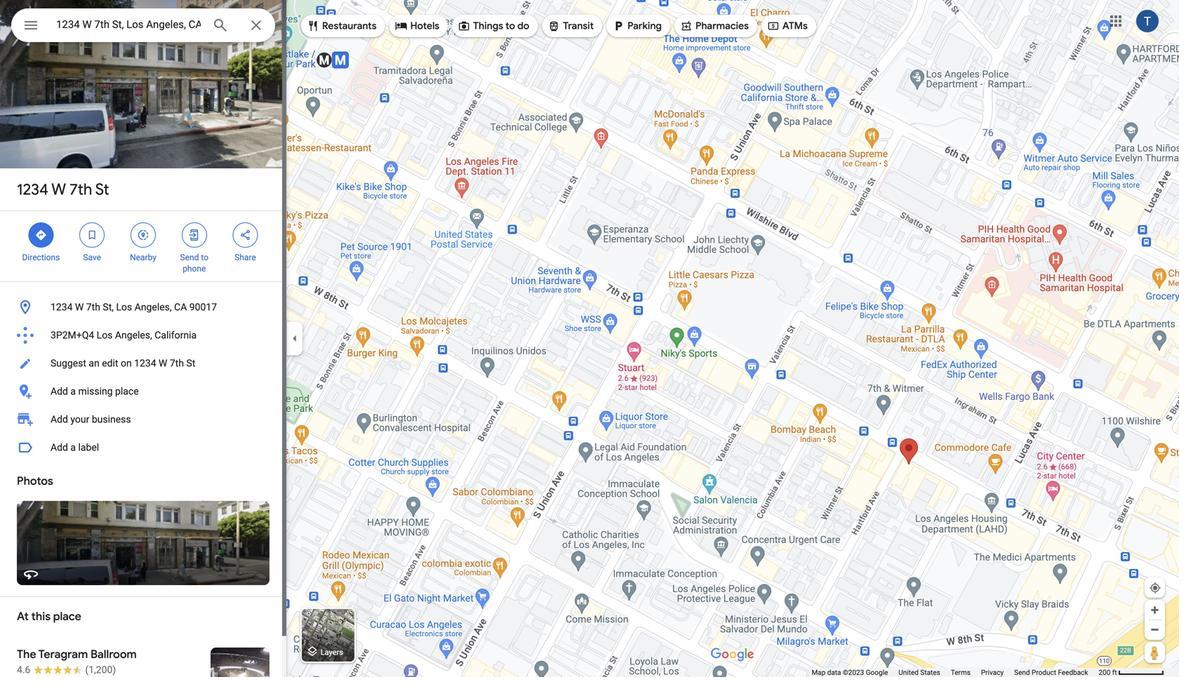 Task type: describe. For each thing, give the bounding box(es) containing it.
 pharmacies
[[680, 18, 749, 34]]

add your business
[[51, 414, 131, 425]]

7th for st
[[70, 180, 92, 199]]

google
[[866, 669, 888, 677]]

phone
[[183, 264, 206, 274]]

to inside send to phone
[[201, 253, 209, 263]]

terms button
[[951, 668, 971, 677]]


[[86, 227, 98, 243]]

share
[[235, 253, 256, 263]]

90017
[[189, 302, 217, 313]]

3p2m+q4
[[51, 330, 94, 341]]

product
[[1032, 669, 1057, 677]]

an
[[89, 358, 100, 369]]

zoom in image
[[1150, 605, 1161, 616]]

do
[[518, 20, 530, 32]]

map
[[812, 669, 826, 677]]

actions for 1234 w 7th st region
[[0, 211, 286, 282]]


[[680, 18, 693, 34]]

1234 w 7th st, los angeles, ca 90017 button
[[0, 293, 286, 322]]

photos
[[17, 474, 53, 489]]

united states
[[899, 669, 941, 677]]

google account: tara schultz  
(tarashultz49@gmail.com) image
[[1137, 10, 1159, 32]]

add your business link
[[0, 406, 286, 434]]

st inside button
[[186, 358, 195, 369]]


[[612, 18, 625, 34]]

at this place
[[17, 610, 81, 624]]

send for send to phone
[[180, 253, 199, 263]]

the
[[17, 648, 36, 662]]

business
[[92, 414, 131, 425]]

transit
[[563, 20, 594, 32]]

california
[[155, 330, 197, 341]]

add for add a missing place
[[51, 386, 68, 397]]

suggest an edit on 1234 w 7th st
[[51, 358, 195, 369]]

zoom out image
[[1150, 625, 1161, 635]]

3p2m+q4 los angeles, california button
[[0, 322, 286, 350]]

privacy
[[981, 669, 1004, 677]]

your
[[70, 414, 89, 425]]

on
[[121, 358, 132, 369]]

st,
[[103, 302, 114, 313]]

the teragram ballroom
[[17, 648, 137, 662]]

united
[[899, 669, 919, 677]]


[[22, 15, 39, 35]]

edit
[[102, 358, 118, 369]]

2 horizontal spatial w
[[159, 358, 167, 369]]

200
[[1099, 669, 1111, 677]]

pharmacies
[[696, 20, 749, 32]]

map data ©2023 google
[[812, 669, 888, 677]]


[[395, 18, 408, 34]]


[[548, 18, 560, 34]]

place inside add a missing place button
[[115, 386, 139, 397]]

add a missing place button
[[0, 378, 286, 406]]

1234 w 7th st, los angeles, ca 90017
[[51, 302, 217, 313]]

send product feedback button
[[1015, 668, 1089, 677]]

teragram
[[38, 648, 88, 662]]

3p2m+q4 los angeles, california
[[51, 330, 197, 341]]

none field inside 1234 w 7th st, los angeles, ca 90017 field
[[56, 16, 201, 33]]


[[307, 18, 319, 34]]

1234 for 1234 w 7th st
[[17, 180, 48, 199]]

send for send product feedback
[[1015, 669, 1030, 677]]

missing
[[78, 386, 113, 397]]

send to phone
[[180, 253, 209, 274]]

1234 W 7th St, Los Angeles, CA 90017 field
[[11, 8, 275, 42]]

1 vertical spatial angeles,
[[115, 330, 152, 341]]

0 vertical spatial los
[[116, 302, 132, 313]]

1234 for 1234 w 7th st, los angeles, ca 90017
[[51, 302, 73, 313]]



Task type: vqa. For each thing, say whether or not it's contained in the screenshot.
required
no



Task type: locate. For each thing, give the bounding box(es) containing it.
0 vertical spatial 7th
[[70, 180, 92, 199]]

add for add your business
[[51, 414, 68, 425]]

2 vertical spatial 1234
[[134, 358, 156, 369]]

2 vertical spatial add
[[51, 442, 68, 454]]

footer
[[812, 668, 1099, 677]]

0 horizontal spatial w
[[51, 180, 66, 199]]

 button
[[11, 8, 51, 45]]

2 a from the top
[[70, 442, 76, 454]]


[[458, 18, 470, 34]]

7th left st,
[[86, 302, 100, 313]]

united states button
[[899, 668, 941, 677]]


[[137, 227, 150, 243]]

2 add from the top
[[51, 414, 68, 425]]

add down suggest
[[51, 386, 68, 397]]

nearby
[[130, 253, 156, 263]]

1 vertical spatial 1234
[[51, 302, 73, 313]]

0 horizontal spatial to
[[201, 253, 209, 263]]

7th inside 1234 w 7th st, los angeles, ca 90017 button
[[86, 302, 100, 313]]

a for label
[[70, 442, 76, 454]]

0 vertical spatial add
[[51, 386, 68, 397]]

angeles, down 1234 w 7th st, los angeles, ca 90017
[[115, 330, 152, 341]]

suggest an edit on 1234 w 7th st button
[[0, 350, 286, 378]]

4.6 stars 1,200 reviews image
[[17, 663, 116, 677]]

a
[[70, 386, 76, 397], [70, 442, 76, 454]]

directions
[[22, 253, 60, 263]]

1 horizontal spatial w
[[75, 302, 84, 313]]

 parking
[[612, 18, 662, 34]]

2 vertical spatial w
[[159, 358, 167, 369]]

2 horizontal spatial 1234
[[134, 358, 156, 369]]

0 vertical spatial w
[[51, 180, 66, 199]]

1 horizontal spatial 1234
[[51, 302, 73, 313]]

 transit
[[548, 18, 594, 34]]


[[188, 227, 201, 243]]

feedback
[[1058, 669, 1089, 677]]

restaurants
[[322, 20, 377, 32]]

place
[[115, 386, 139, 397], [53, 610, 81, 624]]

show your location image
[[1149, 582, 1162, 595]]

 hotels
[[395, 18, 440, 34]]

send
[[180, 253, 199, 263], [1015, 669, 1030, 677]]

 things to do
[[458, 18, 530, 34]]

0 vertical spatial a
[[70, 386, 76, 397]]


[[767, 18, 780, 34]]

1 horizontal spatial los
[[116, 302, 132, 313]]

add left label
[[51, 442, 68, 454]]

send inside button
[[1015, 669, 1030, 677]]

this
[[31, 610, 51, 624]]

to
[[506, 20, 515, 32], [201, 253, 209, 263]]

st up 
[[95, 180, 109, 199]]

1 horizontal spatial place
[[115, 386, 139, 397]]

0 horizontal spatial st
[[95, 180, 109, 199]]

add a missing place
[[51, 386, 139, 397]]

0 vertical spatial to
[[506, 20, 515, 32]]

1 vertical spatial a
[[70, 442, 76, 454]]

None field
[[56, 16, 201, 33]]

7th down california
[[170, 358, 184, 369]]

suggest
[[51, 358, 86, 369]]

0 vertical spatial send
[[180, 253, 199, 263]]


[[35, 227, 47, 243]]

add for add a label
[[51, 442, 68, 454]]

send inside send to phone
[[180, 253, 199, 263]]

footer inside the google maps 'element'
[[812, 668, 1099, 677]]

0 horizontal spatial 1234
[[17, 180, 48, 199]]

7th up 
[[70, 180, 92, 199]]

a for missing
[[70, 386, 76, 397]]

at
[[17, 610, 29, 624]]

send left product
[[1015, 669, 1030, 677]]

2 vertical spatial 7th
[[170, 358, 184, 369]]

1 vertical spatial w
[[75, 302, 84, 313]]

add a label
[[51, 442, 99, 454]]

save
[[83, 253, 101, 263]]

0 vertical spatial 1234
[[17, 180, 48, 199]]

ballroom
[[91, 648, 137, 662]]

 restaurants
[[307, 18, 377, 34]]

send product feedback
[[1015, 669, 1089, 677]]

st down california
[[186, 358, 195, 369]]

0 vertical spatial st
[[95, 180, 109, 199]]

 atms
[[767, 18, 808, 34]]

1234 w 7th st main content
[[0, 0, 286, 677]]

place right this
[[53, 610, 81, 624]]

states
[[921, 669, 941, 677]]

7th
[[70, 180, 92, 199], [86, 302, 100, 313], [170, 358, 184, 369]]

1234 w 7th st
[[17, 180, 109, 199]]

200 ft button
[[1099, 669, 1165, 677]]

1 horizontal spatial st
[[186, 358, 195, 369]]

1 vertical spatial send
[[1015, 669, 1030, 677]]

w for st
[[51, 180, 66, 199]]

collapse side panel image
[[287, 331, 303, 346]]

(1,200)
[[85, 665, 116, 676]]

0 horizontal spatial los
[[97, 330, 113, 341]]

ft
[[1113, 669, 1117, 677]]

google maps element
[[0, 0, 1179, 677]]

los down st,
[[97, 330, 113, 341]]

add
[[51, 386, 68, 397], [51, 414, 68, 425], [51, 442, 68, 454]]

a left label
[[70, 442, 76, 454]]

1 vertical spatial add
[[51, 414, 68, 425]]

send up phone at top
[[180, 253, 199, 263]]

1 vertical spatial st
[[186, 358, 195, 369]]

1 vertical spatial to
[[201, 253, 209, 263]]

place down on
[[115, 386, 139, 397]]

©2023
[[843, 669, 864, 677]]

3 add from the top
[[51, 442, 68, 454]]

1234 right on
[[134, 358, 156, 369]]

1 horizontal spatial to
[[506, 20, 515, 32]]

0 horizontal spatial send
[[180, 253, 199, 263]]

parking
[[628, 20, 662, 32]]

angeles, left the ca
[[135, 302, 172, 313]]


[[239, 227, 252, 243]]

200 ft
[[1099, 669, 1117, 677]]

 search field
[[11, 8, 275, 45]]

ca
[[174, 302, 187, 313]]

1 a from the top
[[70, 386, 76, 397]]

privacy button
[[981, 668, 1004, 677]]

1 vertical spatial 7th
[[86, 302, 100, 313]]

1234 up ""
[[17, 180, 48, 199]]

footer containing map data ©2023 google
[[812, 668, 1099, 677]]

0 horizontal spatial place
[[53, 610, 81, 624]]

label
[[78, 442, 99, 454]]

los
[[116, 302, 132, 313], [97, 330, 113, 341]]

a left missing
[[70, 386, 76, 397]]

to up phone at top
[[201, 253, 209, 263]]

to inside  things to do
[[506, 20, 515, 32]]

things
[[473, 20, 503, 32]]

to left the do
[[506, 20, 515, 32]]

los right st,
[[116, 302, 132, 313]]

add left your
[[51, 414, 68, 425]]

layers
[[321, 648, 343, 657]]

1 add from the top
[[51, 386, 68, 397]]

atms
[[783, 20, 808, 32]]

w for st,
[[75, 302, 84, 313]]

7th inside suggest an edit on 1234 w 7th st button
[[170, 358, 184, 369]]

0 vertical spatial angeles,
[[135, 302, 172, 313]]

add a label button
[[0, 434, 286, 462]]

data
[[828, 669, 841, 677]]

show street view coverage image
[[1145, 642, 1165, 663]]

angeles,
[[135, 302, 172, 313], [115, 330, 152, 341]]

7th for st,
[[86, 302, 100, 313]]

w
[[51, 180, 66, 199], [75, 302, 84, 313], [159, 358, 167, 369]]

1234 up 3p2m+q4
[[51, 302, 73, 313]]

1 vertical spatial los
[[97, 330, 113, 341]]

0 vertical spatial place
[[115, 386, 139, 397]]

1 vertical spatial place
[[53, 610, 81, 624]]

hotels
[[410, 20, 440, 32]]

terms
[[951, 669, 971, 677]]

4.6
[[17, 665, 30, 676]]

1 horizontal spatial send
[[1015, 669, 1030, 677]]



